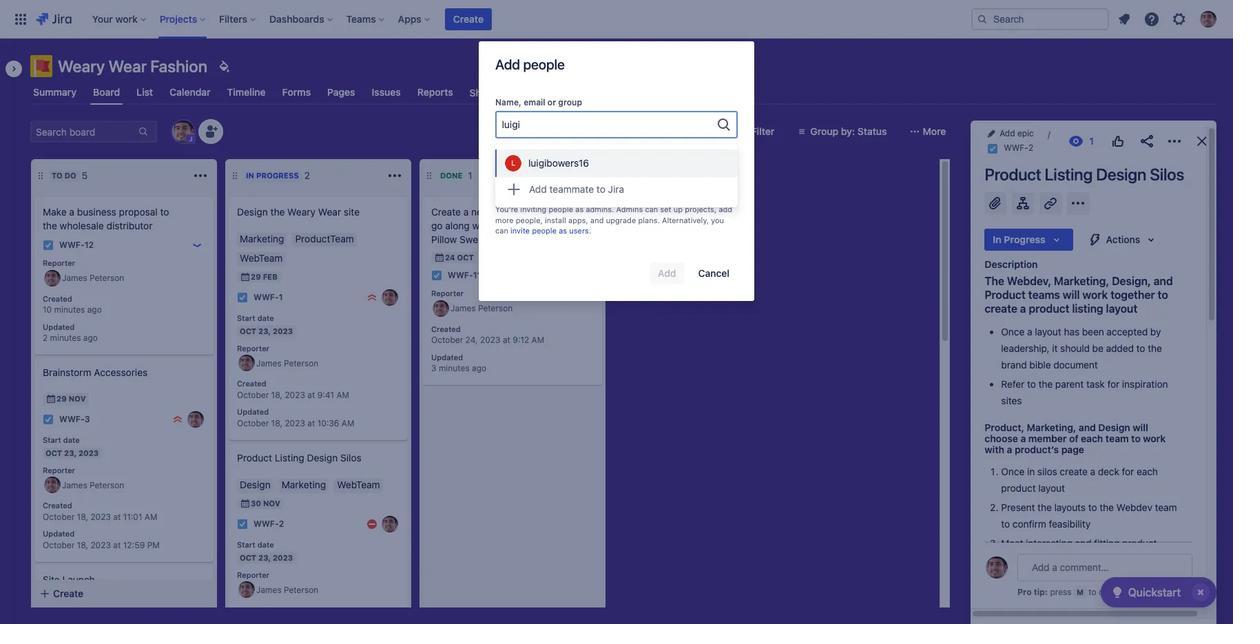Task type: vqa. For each thing, say whether or not it's contained in the screenshot.
feedback to the left
no



Task type: describe. For each thing, give the bounding box(es) containing it.
product inside the webdev, marketing, design, and product teams will work together to create a product listing layout
[[985, 289, 1026, 301]]

at for 9:12
[[503, 335, 511, 346]]

close image
[[1195, 133, 1211, 150]]

at for 10:36
[[308, 418, 315, 429]]

24
[[445, 253, 455, 262]]

and inside you're inviting people as admins. admins can set up projects, add more people, install apps, and upgrade plans. alternatively, you can
[[591, 216, 604, 224]]

wwf- for wwf-11 link
[[448, 270, 473, 281]]

page inside product, marketing, and design will choose a member of each team to work with a product's page
[[1062, 444, 1085, 455]]

wwf-1 link
[[254, 292, 283, 304]]

accessories
[[94, 367, 148, 378]]

to right "m"
[[1089, 587, 1097, 598]]

wwf- for wwf-3 link
[[59, 415, 85, 425]]

task image for wwf-2
[[237, 519, 248, 530]]

start for design the weary wear site
[[237, 314, 255, 323]]

by
[[1151, 326, 1162, 338]]

date for design
[[258, 314, 274, 323]]

create inside the webdev, marketing, design, and product teams will work together to create a product listing layout
[[985, 302, 1018, 315]]

go
[[431, 220, 443, 232]]

choose
[[985, 433, 1019, 444]]

1 horizontal spatial can
[[645, 205, 658, 214]]

you're
[[496, 205, 518, 214]]

a inside create a new athleisure top to go along with the turtleneck pillow sweater
[[464, 206, 469, 218]]

james peterson image for wwf-2
[[382, 516, 398, 533]]

to inside the webdev, marketing, design, and product teams will work together to create a product listing layout
[[1158, 289, 1169, 301]]

the inside create a new athleisure top to go along with the turtleneck pillow sweater
[[494, 220, 508, 232]]

at for 9:41
[[308, 390, 315, 401]]

team inside product, marketing, and design will choose a member of each team to work with a product's page
[[1106, 433, 1129, 444]]

3 for updated 3 minutes ago
[[431, 363, 437, 374]]

2023 down wwf-1 "link"
[[273, 326, 293, 335]]

distributor
[[107, 220, 153, 232]]

start date oct 23, 2023 for product
[[237, 540, 293, 562]]

to inside most interesting and fitting product page will get added to the brand bible
[[1090, 554, 1099, 566]]

to inside the refer to the parent task for inspiration sites
[[1028, 378, 1036, 390]]

will inside most interesting and fitting product page will get added to the brand bible
[[1026, 554, 1040, 566]]

email
[[524, 97, 546, 108]]

most
[[1002, 537, 1024, 549]]

product inside the webdev, marketing, design, and product teams will work together to create a product listing layout
[[1029, 302, 1070, 315]]

timeline link
[[224, 80, 269, 105]]

1 vertical spatial can
[[496, 226, 509, 235]]

you
[[711, 216, 724, 224]]

for inside the refer to the parent task for inspiration sites
[[1108, 378, 1120, 390]]

wwf- for wwf-12 link
[[59, 240, 85, 250]]

create button inside primary element
[[445, 8, 492, 30]]

the down progress
[[271, 206, 285, 218]]

Search field
[[972, 8, 1110, 30]]

name,
[[496, 97, 522, 108]]

minutes for 2
[[50, 333, 81, 343]]

check image
[[1109, 584, 1126, 601]]

created for 10 minutes ago
[[43, 294, 72, 303]]

the inside most interesting and fitting product page will get added to the brand bible
[[1102, 554, 1116, 566]]

summary link
[[30, 80, 79, 105]]

2023 inside updated october 18, 2023 at 12:59 pm
[[91, 540, 111, 551]]

the inside make a business proposal to the wholesale distributor
[[43, 220, 57, 232]]

admins.
[[586, 205, 614, 214]]

and inside most interesting and fitting product page will get added to the brand bible
[[1076, 537, 1092, 549]]

created october 18, 2023 at 11:01 am
[[43, 501, 157, 523]]

linked issues
[[985, 588, 1047, 600]]

0 horizontal spatial create button
[[31, 582, 217, 607]]

ago for 10 minutes ago
[[87, 305, 102, 315]]

updated for october 18, 2023 at 10:36 am
[[237, 408, 269, 416]]

1 vertical spatial 23,
[[64, 448, 77, 457]]

start for product listing design silos
[[237, 540, 255, 549]]

minutes for 3
[[439, 363, 470, 374]]

updated october 18, 2023 at 10:36 am
[[237, 408, 355, 429]]

brainstorm
[[43, 367, 91, 378]]

1 for done 1
[[468, 170, 473, 181]]

to right layouts
[[1089, 501, 1098, 513]]

design inside product, marketing, and design will choose a member of each team to work with a product's page
[[1099, 422, 1131, 433]]

october for october 18, 2023 at 9:41 am
[[237, 390, 269, 401]]

weary wear fashion
[[58, 57, 208, 76]]

project settings
[[550, 86, 622, 98]]

the left 'webdev'
[[1100, 501, 1114, 513]]

task image for wwf-1
[[237, 292, 248, 303]]

1 vertical spatial listing
[[275, 452, 304, 464]]

design the weary wear site
[[237, 206, 360, 218]]

product inside "once in silos create a deck for each product layout"
[[1002, 482, 1036, 494]]

added inside once a layout has been accepted by leadership, it should be added to the brand bible document
[[1107, 342, 1134, 354]]

create inside create a new athleisure top to go along with the turtleneck pillow sweater
[[431, 206, 461, 218]]

pm
[[147, 540, 160, 551]]

listing
[[1073, 302, 1104, 315]]

18, for october 18, 2023 at 10:36 am
[[271, 418, 283, 429]]

2 vertical spatial product
[[237, 452, 272, 464]]

2 up the "add a child issue" icon
[[1029, 143, 1034, 153]]

cancel button
[[690, 263, 738, 285]]

Search board text field
[[32, 122, 136, 141]]

2 right progress
[[305, 170, 310, 181]]

in
[[246, 171, 254, 180]]

brand inside once a layout has been accepted by leadership, it should be added to the brand bible document
[[1002, 359, 1027, 371]]

of
[[1070, 433, 1079, 444]]

wwf-12 link
[[59, 239, 94, 251]]

18, for october 18, 2023 at 12:59 pm
[[77, 540, 88, 551]]

01
[[57, 602, 66, 611]]

2 vertical spatial create
[[53, 588, 83, 600]]

people inside you're inviting people as admins. admins can set up projects, add more people, install apps, and upgrade plans. alternatively, you can
[[549, 205, 574, 214]]

do
[[65, 171, 76, 180]]

timeline
[[227, 86, 266, 98]]

1 horizontal spatial product listing design silos
[[985, 165, 1185, 184]]

add people image
[[203, 123, 219, 140]]

1 vertical spatial start date oct 23, 2023
[[43, 436, 99, 457]]

bible inside once a layout has been accepted by leadership, it should be added to the brand bible document
[[1030, 359, 1051, 371]]

24 oct
[[445, 253, 474, 262]]

project settings link
[[548, 80, 625, 105]]

29 for 29 nov
[[57, 394, 67, 403]]

12
[[85, 240, 94, 250]]

to down the linked issues
[[1015, 608, 1024, 619]]

18, for october 18, 2023 at 9:41 am
[[271, 390, 283, 401]]

oct down 30
[[240, 553, 256, 562]]

to inside make a business proposal to the wholesale distributor
[[160, 206, 169, 218]]

1 vertical spatial weary
[[288, 206, 316, 218]]

1 vertical spatial wwf-2
[[254, 519, 284, 530]]

Name, email or group text field
[[502, 118, 690, 132]]

james peterson image up created october 18, 2023 at 11:01 am
[[44, 477, 61, 494]]

layout inside the webdev, marketing, design, and product teams will work together to create a product listing layout
[[1107, 302, 1138, 315]]

october for october 18, 2023 at 11:01 am
[[43, 512, 75, 523]]

launch
[[62, 574, 95, 586]]

2 inside updated 2 minutes ago
[[43, 333, 48, 343]]

updated 2 minutes ago
[[43, 322, 98, 343]]

be
[[1093, 342, 1104, 354]]

each inside product, marketing, and design will choose a member of each team to work with a product's page
[[1081, 433, 1104, 444]]

the inside once a layout has been accepted by leadership, it should be added to the brand bible document
[[1148, 342, 1163, 354]]

in
[[1028, 466, 1035, 477]]

each inside "once in silos create a deck for each product layout"
[[1137, 466, 1159, 477]]

list link
[[134, 80, 156, 105]]

add people
[[496, 57, 565, 72]]

has
[[1064, 326, 1080, 338]]

updated october 18, 2023 at 12:59 pm
[[43, 530, 160, 551]]

at for 12:59
[[113, 540, 121, 551]]

webdev,
[[1007, 275, 1052, 287]]

make a business proposal to the wholesale distributor
[[43, 206, 169, 232]]

comment
[[1100, 587, 1136, 598]]

updated 3 minutes ago
[[431, 353, 487, 374]]

1 vertical spatial product listing design silos
[[237, 452, 362, 464]]

jira
[[608, 183, 625, 195]]

a inside once a layout has been accepted by leadership, it should be added to the brand bible document
[[1028, 326, 1033, 338]]

1 vertical spatial wwf-2 link
[[254, 519, 284, 530]]

create inside "once in silos create a deck for each product layout"
[[1060, 466, 1088, 477]]

at for 11:01
[[113, 512, 121, 523]]

1 vertical spatial silos
[[341, 452, 362, 464]]

1 vertical spatial date
[[63, 436, 80, 445]]

2023 inside created october 18, 2023 at 9:41 am
[[285, 390, 305, 401]]

role
[[496, 154, 513, 165]]

0 vertical spatial listing
[[1045, 165, 1093, 184]]

wwf- up the "add a child issue" icon
[[1004, 143, 1029, 153]]

and inside product, marketing, and design will choose a member of each team to work with a product's page
[[1079, 422, 1096, 433]]

0 vertical spatial wear
[[109, 57, 147, 76]]

october for october 24, 2023 at 9:12 am
[[431, 335, 463, 346]]

to up most
[[1002, 518, 1011, 530]]

relates
[[985, 608, 1013, 619]]

install
[[545, 216, 566, 224]]

18, for october 18, 2023 at 11:01 am
[[77, 512, 88, 523]]

2023 down wwf-3 link
[[79, 448, 99, 457]]

29 nov
[[57, 394, 86, 403]]

to left jira
[[597, 183, 606, 195]]

been
[[1083, 326, 1105, 338]]

group
[[559, 97, 582, 108]]

with inside create a new athleisure top to go along with the turtleneck pillow sweater
[[472, 220, 491, 232]]

fashion
[[150, 57, 208, 76]]

1 horizontal spatial wear
[[318, 206, 341, 218]]

pillow
[[431, 234, 457, 245]]

and inside the webdev, marketing, design, and product teams will work together to create a product listing layout
[[1154, 275, 1174, 287]]

created for october 18, 2023 at 9:41 am
[[237, 379, 267, 388]]

parent
[[1056, 378, 1084, 390]]

1 horizontal spatial silos
[[1150, 165, 1185, 184]]

wwf-3
[[59, 415, 90, 425]]

linked
[[985, 588, 1016, 600]]

wwf-3 link
[[59, 414, 90, 426]]

list
[[137, 86, 153, 98]]

layouts
[[1055, 501, 1086, 513]]

a inside "once in silos create a deck for each product layout"
[[1091, 466, 1096, 477]]

tab list containing board
[[22, 80, 1225, 105]]

1 vertical spatial start
[[43, 436, 61, 445]]

2 down 30 nov
[[279, 519, 284, 530]]

people for invite people as users.
[[532, 226, 557, 235]]

document
[[1054, 359, 1098, 371]]

24,
[[466, 335, 478, 346]]

together
[[1111, 289, 1156, 301]]

calendar
[[170, 86, 211, 98]]

oct down wwf-1 "link"
[[240, 326, 256, 335]]

refer
[[1002, 378, 1025, 390]]

description
[[985, 258, 1038, 270]]

layout inside once a layout has been accepted by leadership, it should be added to the brand bible document
[[1035, 326, 1062, 338]]

wwf-11
[[448, 270, 481, 281]]

nov for 29 nov
[[69, 394, 86, 403]]

users.
[[569, 226, 592, 235]]

confirm
[[1013, 518, 1047, 530]]

2023 down 30 nov
[[273, 553, 293, 562]]

created for october 24, 2023 at 9:12 am
[[431, 324, 461, 333]]

projects,
[[685, 205, 717, 214]]

ago for 2 minutes ago
[[83, 333, 98, 343]]

brand inside most interesting and fitting product page will get added to the brand bible
[[1119, 554, 1144, 566]]

it
[[1053, 342, 1058, 354]]

to do 5
[[52, 170, 88, 181]]

issues link
[[369, 80, 404, 105]]

link an issue image
[[1179, 589, 1190, 600]]

01 mar
[[57, 602, 86, 611]]

pro
[[1018, 587, 1032, 598]]

primary element
[[8, 0, 972, 38]]

23, for design
[[258, 326, 271, 335]]



Task type: locate. For each thing, give the bounding box(es) containing it.
task image
[[431, 270, 442, 281], [237, 519, 248, 530]]

design
[[1097, 165, 1147, 184], [237, 206, 268, 218], [1099, 422, 1131, 433], [307, 452, 338, 464]]

1 horizontal spatial add
[[529, 183, 547, 195]]

created inside created october 18, 2023 at 9:41 am
[[237, 379, 267, 388]]

11:01
[[123, 512, 142, 523]]

october up site at the bottom of the page
[[43, 540, 75, 551]]

18, up updated october 18, 2023 at 10:36 am on the left bottom
[[271, 390, 283, 401]]

date down 30 nov
[[258, 540, 274, 549]]

0 horizontal spatial 1
[[279, 293, 283, 303]]

ago for 3 minutes ago
[[472, 363, 487, 374]]

2 vertical spatial layout
[[1039, 482, 1065, 494]]

create banner
[[0, 0, 1234, 39]]

to down the fitting
[[1090, 554, 1099, 566]]

issues
[[1018, 588, 1047, 600]]

30 november 2023 image
[[240, 498, 251, 509], [240, 498, 251, 509]]

to inside product, marketing, and design will choose a member of each team to work with a product's page
[[1132, 433, 1141, 444]]

add
[[719, 205, 733, 214]]

18, up updated october 18, 2023 at 12:59 pm
[[77, 512, 88, 523]]

team up 'deck'
[[1106, 433, 1129, 444]]

work down inspiration
[[1144, 433, 1166, 444]]

0 vertical spatial 29
[[251, 272, 261, 281]]

invite people as users.
[[511, 226, 592, 235]]

low image
[[192, 240, 203, 251]]

with inside product, marketing, and design will choose a member of each team to work with a product's page
[[985, 444, 1005, 455]]

2 vertical spatial people
[[532, 226, 557, 235]]

silos
[[1038, 466, 1058, 477]]

am
[[532, 335, 545, 346], [337, 390, 349, 401], [342, 418, 355, 429], [145, 512, 157, 523]]

page inside most interesting and fitting product page will get added to the brand bible
[[1002, 554, 1024, 566]]

james peterson image
[[44, 270, 61, 287], [382, 289, 398, 306], [187, 411, 204, 428], [44, 477, 61, 494], [382, 516, 398, 533]]

1 horizontal spatial work
[[1144, 433, 1166, 444]]

and right design,
[[1154, 275, 1174, 287]]

0 vertical spatial wwf-2 link
[[1004, 142, 1034, 156]]

a up wholesale
[[69, 206, 74, 218]]

1 vertical spatial product
[[985, 289, 1026, 301]]

am for october 18, 2023 at 9:41 am
[[337, 390, 349, 401]]

2023 inside updated october 18, 2023 at 10:36 am
[[285, 418, 305, 429]]

team inside the 'present the layouts to the webdev team to confirm feasibility'
[[1156, 501, 1178, 513]]

1 vertical spatial bible
[[1147, 554, 1168, 566]]

project
[[550, 86, 583, 98]]

updated down 10
[[43, 322, 75, 331]]

new
[[471, 206, 490, 218]]

created october 18, 2023 at 9:41 am
[[237, 379, 349, 401]]

start date oct 23, 2023 down 30 nov
[[237, 540, 293, 562]]

product
[[1029, 302, 1070, 315], [1002, 482, 1036, 494], [1123, 537, 1157, 549]]

1 vertical spatial marketing,
[[1027, 422, 1077, 433]]

1 horizontal spatial bible
[[1147, 554, 1168, 566]]

task image for wwf-12
[[43, 240, 54, 251]]

product right the fitting
[[1123, 537, 1157, 549]]

2023 up updated october 18, 2023 at 12:59 pm
[[91, 512, 111, 523]]

wwf- down 24 oct
[[448, 270, 473, 281]]

0 horizontal spatial bible
[[1030, 359, 1051, 371]]

task image for wwf-11
[[431, 270, 442, 281]]

add teammate to jira
[[529, 183, 625, 195]]

1 horizontal spatial with
[[985, 444, 1005, 455]]

task image
[[43, 240, 54, 251], [237, 292, 248, 303], [43, 414, 54, 425]]

0 horizontal spatial product listing design silos
[[237, 452, 362, 464]]

work inside the webdev, marketing, design, and product teams will work together to create a product listing layout
[[1083, 289, 1108, 301]]

0 vertical spatial 3
[[431, 363, 437, 374]]

will left 'get'
[[1026, 554, 1040, 566]]

1 horizontal spatial nov
[[263, 499, 280, 508]]

1 vertical spatial as
[[559, 226, 567, 235]]

0 vertical spatial brand
[[1002, 359, 1027, 371]]

most interesting and fitting product page will get added to the brand bible
[[1002, 537, 1168, 566]]

work up listing
[[1083, 289, 1108, 301]]

1 vertical spatial ago
[[83, 333, 98, 343]]

ago inside updated 2 minutes ago
[[83, 333, 98, 343]]

brainstorm accessories
[[43, 367, 148, 378]]

james peterson
[[62, 273, 124, 283], [451, 303, 513, 314], [256, 358, 319, 369], [62, 480, 124, 491], [256, 585, 319, 595]]

0 horizontal spatial page
[[1002, 554, 1024, 566]]

marketing, up product's
[[1027, 422, 1077, 433]]

search image
[[977, 13, 988, 24]]

2 horizontal spatial will
[[1133, 422, 1149, 433]]

turtleneck
[[511, 220, 558, 232]]

to
[[597, 183, 606, 195], [160, 206, 169, 218], [556, 206, 565, 218], [1158, 289, 1169, 301], [1137, 342, 1146, 354], [1028, 378, 1036, 390], [1132, 433, 1141, 444], [1089, 501, 1098, 513], [1002, 518, 1011, 530], [1090, 554, 1099, 566], [1089, 587, 1097, 598], [1015, 608, 1024, 619]]

29 for 29 feb
[[251, 272, 261, 281]]

29 february 2024 image
[[240, 272, 251, 283], [240, 272, 251, 283]]

people for add people
[[523, 57, 565, 72]]

29
[[251, 272, 261, 281], [57, 394, 67, 403]]

2023 inside 'created october 24, 2023 at 9:12 am'
[[480, 335, 501, 346]]

2 once from the top
[[1002, 466, 1025, 477]]

am inside created october 18, 2023 at 11:01 am
[[145, 512, 157, 523]]

0 horizontal spatial team
[[1106, 433, 1129, 444]]

weary down in progress 2
[[288, 206, 316, 218]]

october for october 18, 2023 at 10:36 am
[[237, 418, 269, 429]]

weary
[[58, 57, 105, 76], [288, 206, 316, 218]]

once for once a layout has been accepted by leadership, it should be added to the brand bible document
[[1002, 326, 1025, 338]]

0 horizontal spatial added
[[1060, 554, 1088, 566]]

am right 10:36
[[342, 418, 355, 429]]

once for once in silos create a deck for each product layout
[[1002, 466, 1025, 477]]

at left 9:12
[[503, 335, 511, 346]]

oct down wwf-3 link
[[45, 448, 62, 457]]

create inside primary element
[[453, 13, 484, 24]]

01 march 2024 image
[[45, 601, 57, 612], [45, 601, 57, 612]]

0 vertical spatial create
[[453, 13, 484, 24]]

created inside created 10 minutes ago
[[43, 294, 72, 303]]

and
[[591, 216, 604, 224], [1154, 275, 1174, 287], [1079, 422, 1096, 433], [1076, 537, 1092, 549]]

0 vertical spatial as
[[576, 205, 584, 214]]

reports link
[[415, 80, 456, 105]]

0 horizontal spatial nov
[[69, 394, 86, 403]]

summary
[[33, 86, 76, 98]]

oct right 24
[[457, 253, 474, 262]]

1 horizontal spatial team
[[1156, 501, 1178, 513]]

site
[[43, 574, 60, 586]]

updated for october 18, 2023 at 12:59 pm
[[43, 530, 75, 538]]

1 horizontal spatial added
[[1107, 342, 1134, 354]]

18, up launch
[[77, 540, 88, 551]]

nov for 30 nov
[[263, 499, 280, 508]]

october inside updated october 18, 2023 at 12:59 pm
[[43, 540, 75, 551]]

layout down together
[[1107, 302, 1138, 315]]

created inside 'created october 24, 2023 at 9:12 am'
[[431, 324, 461, 333]]

page down most
[[1002, 554, 1024, 566]]

0 horizontal spatial wwf-2
[[254, 519, 284, 530]]

start
[[237, 314, 255, 323], [43, 436, 61, 445], [237, 540, 255, 549]]

date for product
[[258, 540, 274, 549]]

0 vertical spatial with
[[472, 220, 491, 232]]

for inside "once in silos create a deck for each product layout"
[[1122, 466, 1135, 477]]

nov up wwf-3
[[69, 394, 86, 403]]

0 horizontal spatial silos
[[341, 452, 362, 464]]

wwf- for wwf-1 "link"
[[254, 293, 279, 303]]

the
[[985, 275, 1005, 287]]

1 horizontal spatial create button
[[445, 8, 492, 30]]

created october 24, 2023 at 9:12 am
[[431, 324, 545, 346]]

product's
[[1015, 444, 1059, 455]]

0 horizontal spatial weary
[[58, 57, 105, 76]]

ago down "24," on the bottom of the page
[[472, 363, 487, 374]]

2 vertical spatial product
[[1123, 537, 1157, 549]]

plans.
[[638, 216, 660, 224]]

add people dialog
[[479, 41, 755, 301]]

once inside once a layout has been accepted by leadership, it should be added to the brand bible document
[[1002, 326, 1025, 338]]

23, down wwf-3 link
[[64, 448, 77, 457]]

as down install
[[559, 226, 567, 235]]

a left 'deck'
[[1091, 466, 1096, 477]]

the down 'by'
[[1148, 342, 1163, 354]]

a inside make a business proposal to the wholesale distributor
[[69, 206, 74, 218]]

start down wwf-3 link
[[43, 436, 61, 445]]

23, for product
[[258, 553, 271, 562]]

am right 11:01
[[145, 512, 157, 523]]

3 down 29 nov
[[85, 415, 90, 425]]

18, inside updated october 18, 2023 at 12:59 pm
[[77, 540, 88, 551]]

quickstart button
[[1101, 578, 1217, 608]]

added inside most interesting and fitting product page will get added to the brand bible
[[1060, 554, 1088, 566]]

tab list
[[22, 80, 1225, 105]]

updated inside updated 2 minutes ago
[[43, 322, 75, 331]]

the up confirm
[[1038, 501, 1052, 513]]

at inside updated october 18, 2023 at 10:36 am
[[308, 418, 315, 429]]

people up install
[[549, 205, 574, 214]]

october for october 18, 2023 at 12:59 pm
[[43, 540, 75, 551]]

will inside the webdev, marketing, design, and product teams will work together to create a product listing layout
[[1063, 289, 1080, 301]]

cancel
[[699, 267, 730, 279]]

the down you're
[[494, 220, 508, 232]]

weary up board on the top left of page
[[58, 57, 105, 76]]

1 vertical spatial for
[[1122, 466, 1135, 477]]

make
[[43, 206, 67, 218]]

0 vertical spatial nov
[[69, 394, 86, 403]]

updated inside updated october 18, 2023 at 10:36 am
[[237, 408, 269, 416]]

1 vertical spatial 3
[[85, 415, 90, 425]]

0 vertical spatial page
[[1062, 444, 1085, 455]]

once a layout has been accepted by leadership, it should be added to the brand bible document
[[1002, 326, 1165, 371]]

to inside create a new athleisure top to go along with the turtleneck pillow sweater
[[556, 206, 565, 218]]

0 vertical spatial team
[[1106, 433, 1129, 444]]

2 down 10
[[43, 333, 48, 343]]

ago inside created 10 minutes ago
[[87, 305, 102, 315]]

marketing, up listing
[[1055, 275, 1110, 287]]

wwf- down 30 nov
[[254, 519, 279, 530]]

30 nov
[[251, 499, 280, 508]]

will
[[1063, 289, 1080, 301], [1133, 422, 1149, 433], [1026, 554, 1040, 566]]

add a child issue image
[[1015, 195, 1032, 211]]

tip:
[[1035, 587, 1049, 598]]

page up "once in silos create a deck for each product layout"
[[1062, 444, 1085, 455]]

updated inside updated october 18, 2023 at 12:59 pm
[[43, 530, 75, 538]]

product up 30
[[237, 452, 272, 464]]

james peterson image up 10
[[44, 270, 61, 287]]

2 vertical spatial start date oct 23, 2023
[[237, 540, 293, 562]]

0 vertical spatial marketing,
[[1055, 275, 1110, 287]]

0 vertical spatial start
[[237, 314, 255, 323]]

1 vertical spatial work
[[1144, 433, 1166, 444]]

1 vertical spatial 1
[[279, 293, 283, 303]]

profile image of james peterson image
[[987, 557, 1009, 579]]

29 up wwf-3
[[57, 394, 67, 403]]

minutes down "24," on the bottom of the page
[[439, 363, 470, 374]]

1 vertical spatial each
[[1137, 466, 1159, 477]]

wear up list
[[109, 57, 147, 76]]

2023 left 12:59
[[91, 540, 111, 551]]

am for october 18, 2023 at 11:01 am
[[145, 512, 157, 523]]

updated for 3 minutes ago
[[431, 353, 463, 362]]

james peterson image
[[172, 121, 194, 143], [433, 300, 449, 317], [238, 355, 255, 372], [238, 582, 255, 599]]

add
[[496, 57, 520, 72], [529, 183, 547, 195]]

1 once from the top
[[1002, 326, 1025, 338]]

highest image
[[172, 414, 183, 425]]

and down feasibility
[[1076, 537, 1092, 549]]

0 horizontal spatial wear
[[109, 57, 147, 76]]

issues
[[372, 86, 401, 98]]

james peterson image for wwf-1
[[382, 289, 398, 306]]

a inside the webdev, marketing, design, and product teams will work together to create a product listing layout
[[1021, 302, 1027, 315]]

updated inside updated 3 minutes ago
[[431, 353, 463, 362]]

site
[[344, 206, 360, 218]]

product up present
[[1002, 482, 1036, 494]]

11
[[473, 270, 481, 281]]

Add a comment… field
[[1018, 554, 1193, 582]]

october inside created october 18, 2023 at 9:41 am
[[237, 390, 269, 401]]

will inside product, marketing, and design will choose a member of each team to work with a product's page
[[1133, 422, 1149, 433]]

added down accepted
[[1107, 342, 1134, 354]]

created inside created october 18, 2023 at 11:01 am
[[43, 501, 72, 510]]

1 horizontal spatial 1
[[468, 170, 473, 181]]

0 vertical spatial product listing design silos
[[985, 165, 1185, 184]]

add up name,
[[496, 57, 520, 72]]

people,
[[516, 216, 543, 224]]

0 horizontal spatial as
[[559, 226, 567, 235]]

layout up 'it'
[[1035, 326, 1062, 338]]

1 horizontal spatial will
[[1063, 289, 1080, 301]]

medium high image
[[367, 519, 378, 530]]

product down the
[[985, 289, 1026, 301]]

1 vertical spatial task image
[[237, 292, 248, 303]]

calendar link
[[167, 80, 213, 105]]

1 vertical spatial create
[[1060, 466, 1088, 477]]

can up plans.
[[645, 205, 658, 214]]

the down make
[[43, 220, 57, 232]]

bible down leadership,
[[1030, 359, 1051, 371]]

product up the "add a child issue" icon
[[985, 165, 1042, 184]]

1 vertical spatial people
[[549, 205, 574, 214]]

1 horizontal spatial each
[[1137, 466, 1159, 477]]

the inside the refer to the parent task for inspiration sites
[[1039, 378, 1053, 390]]

page
[[1062, 444, 1085, 455], [1002, 554, 1024, 566]]

at left 9:41
[[308, 390, 315, 401]]

at left 10:36
[[308, 418, 315, 429]]

1 horizontal spatial brand
[[1119, 554, 1144, 566]]

1 horizontal spatial wwf-2 link
[[1004, 142, 1034, 156]]

2023 inside created october 18, 2023 at 11:01 am
[[91, 512, 111, 523]]

2023 left 10:36
[[285, 418, 305, 429]]

2 vertical spatial ago
[[472, 363, 487, 374]]

1 horizontal spatial wwf-2
[[1004, 143, 1034, 153]]

1 vertical spatial task image
[[237, 519, 248, 530]]

1 vertical spatial added
[[1060, 554, 1088, 566]]

bible inside most interesting and fitting product page will get added to the brand bible
[[1147, 554, 1168, 566]]

1 horizontal spatial create
[[1060, 466, 1088, 477]]

wwf- inside "link"
[[254, 293, 279, 303]]

listing
[[1045, 165, 1093, 184], [275, 452, 304, 464]]

am inside created october 18, 2023 at 9:41 am
[[337, 390, 349, 401]]

a right choose
[[1021, 433, 1026, 444]]

task image left wwf-1 "link"
[[237, 292, 248, 303]]

1 vertical spatial brand
[[1119, 554, 1144, 566]]

1 horizontal spatial 29
[[251, 272, 261, 281]]

pages link
[[325, 80, 358, 105]]

0 vertical spatial create button
[[445, 8, 492, 30]]

present the layouts to the webdev team to confirm feasibility
[[1002, 501, 1180, 530]]

18, inside updated october 18, 2023 at 10:36 am
[[271, 418, 283, 429]]

0 vertical spatial start date oct 23, 2023
[[237, 314, 293, 335]]

sites
[[1002, 395, 1022, 406]]

create column image
[[620, 165, 636, 181]]

each
[[1081, 433, 1104, 444], [1137, 466, 1159, 477]]

0 vertical spatial ago
[[87, 305, 102, 315]]

october left "24," on the bottom of the page
[[431, 335, 463, 346]]

alternatively,
[[662, 216, 709, 224]]

as inside you're inviting people as admins. admins can set up projects, add more people, install apps, and upgrade plans. alternatively, you can
[[576, 205, 584, 214]]

10:36
[[318, 418, 339, 429]]

admins
[[617, 205, 643, 214]]

updated for 2 minutes ago
[[43, 322, 75, 331]]

pages
[[328, 86, 355, 98]]

2 vertical spatial task image
[[43, 414, 54, 425]]

at left 12:59
[[113, 540, 121, 551]]

3 down 'created october 24, 2023 at 9:12 am'
[[431, 363, 437, 374]]

present
[[1002, 501, 1036, 513]]

created for october 18, 2023 at 11:01 am
[[43, 501, 72, 510]]

leadership,
[[1002, 342, 1050, 354]]

to down inspiration
[[1132, 433, 1141, 444]]

12:59
[[123, 540, 145, 551]]

task image for wwf-3
[[43, 414, 54, 425]]

wwf-
[[1004, 143, 1029, 153], [59, 240, 85, 250], [448, 270, 473, 281], [254, 293, 279, 303], [59, 415, 85, 425], [254, 519, 279, 530]]

a down product,
[[1007, 444, 1013, 455]]

at inside updated october 18, 2023 at 12:59 pm
[[113, 540, 121, 551]]

to right top
[[556, 206, 565, 218]]

add inside 'dialog'
[[496, 57, 520, 72]]

23, down wwf-1 "link"
[[258, 326, 271, 335]]

1 vertical spatial with
[[985, 444, 1005, 455]]

create button
[[445, 8, 492, 30], [31, 582, 217, 607]]

relates to
[[985, 608, 1024, 619]]

wwf- down 29 nov
[[59, 415, 85, 425]]

in progress 2
[[246, 170, 310, 181]]

teammate
[[550, 183, 594, 195]]

0 vertical spatial create
[[985, 302, 1018, 315]]

work inside product, marketing, and design will choose a member of each team to work with a product's page
[[1144, 433, 1166, 444]]

0 horizontal spatial will
[[1026, 554, 1040, 566]]

am inside updated october 18, 2023 at 10:36 am
[[342, 418, 355, 429]]

0 vertical spatial product
[[985, 165, 1042, 184]]

updated
[[43, 322, 75, 331], [431, 353, 463, 362], [237, 408, 269, 416], [43, 530, 75, 538]]

0 vertical spatial date
[[258, 314, 274, 323]]

1 vertical spatial create button
[[31, 582, 217, 607]]

0 horizontal spatial task image
[[237, 519, 248, 530]]

1 vertical spatial will
[[1133, 422, 1149, 433]]

18, inside created october 18, 2023 at 11:01 am
[[77, 512, 88, 523]]

people down install
[[532, 226, 557, 235]]

james peterson image for wwf-3
[[187, 411, 204, 428]]

3 inside updated 3 minutes ago
[[431, 363, 437, 374]]

each right of
[[1081, 433, 1104, 444]]

reporter
[[43, 258, 75, 267], [431, 289, 464, 298], [237, 344, 270, 353], [43, 466, 75, 475], [237, 570, 270, 579]]

marketing, inside the webdev, marketing, design, and product teams will work together to create a product listing layout
[[1055, 275, 1110, 287]]

minutes for 10
[[54, 305, 85, 315]]

add for add teammate to jira
[[529, 183, 547, 195]]

0 vertical spatial bible
[[1030, 359, 1051, 371]]

with down new
[[472, 220, 491, 232]]

sweater
[[460, 234, 496, 245]]

at inside created october 18, 2023 at 9:41 am
[[308, 390, 315, 401]]

create down the
[[985, 302, 1018, 315]]

to down accepted
[[1137, 342, 1146, 354]]

highest image
[[367, 292, 378, 303]]

am inside 'created october 24, 2023 at 9:12 am'
[[532, 335, 545, 346]]

task
[[1087, 378, 1105, 390]]

inspiration
[[1123, 378, 1169, 390]]

at inside created october 18, 2023 at 11:01 am
[[113, 512, 121, 523]]

0 horizontal spatial create
[[985, 302, 1018, 315]]

once
[[1002, 326, 1025, 338], [1002, 466, 1025, 477]]

product, marketing, and design will choose a member of each team to work with a product's page
[[985, 422, 1169, 455]]

date
[[258, 314, 274, 323], [63, 436, 80, 445], [258, 540, 274, 549]]

0 vertical spatial wwf-2
[[1004, 143, 1034, 153]]

a left new
[[464, 206, 469, 218]]

accepted
[[1107, 326, 1148, 338]]

product listing design silos up the "add a child issue" icon
[[985, 165, 1185, 184]]

should
[[1061, 342, 1090, 354]]

ago
[[87, 305, 102, 315], [83, 333, 98, 343], [472, 363, 487, 374]]

18, inside created october 18, 2023 at 9:41 am
[[271, 390, 283, 401]]

layout inside "once in silos create a deck for each product layout"
[[1039, 482, 1065, 494]]

30
[[251, 499, 261, 508]]

0 vertical spatial people
[[523, 57, 565, 72]]

add for add people
[[496, 57, 520, 72]]

ago up brainstorm accessories
[[83, 333, 98, 343]]

wear left site
[[318, 206, 341, 218]]

1 vertical spatial 29
[[57, 394, 67, 403]]

minutes inside updated 3 minutes ago
[[439, 363, 470, 374]]

to inside once a layout has been accepted by leadership, it should be added to the brand bible document
[[1137, 342, 1146, 354]]

3 inside wwf-3 link
[[85, 415, 90, 425]]

am for october 24, 2023 at 9:12 am
[[532, 335, 545, 346]]

3
[[431, 363, 437, 374], [85, 415, 90, 425]]

wwf- down wholesale
[[59, 240, 85, 250]]

bible up quickstart button
[[1147, 554, 1168, 566]]

jira image
[[36, 11, 72, 27], [36, 11, 72, 27]]

and down admins.
[[591, 216, 604, 224]]

date down wwf-1 "link"
[[258, 314, 274, 323]]

24 october 2023 image
[[434, 252, 445, 263], [434, 252, 445, 263]]

0 vertical spatial for
[[1108, 378, 1120, 390]]

dismiss quickstart image
[[1190, 582, 1212, 604]]

a up leadership,
[[1028, 326, 1033, 338]]

attach image
[[988, 195, 1004, 211]]

0 vertical spatial added
[[1107, 342, 1134, 354]]

29 november 2023 image
[[45, 394, 57, 405], [45, 394, 57, 405]]

2 vertical spatial 23,
[[258, 553, 271, 562]]

or
[[548, 97, 556, 108]]

added right 'get'
[[1060, 554, 1088, 566]]

marketing, inside product, marketing, and design will choose a member of each team to work with a product's page
[[1027, 422, 1077, 433]]

james peterson image right 'medium high' 'image'
[[382, 516, 398, 533]]

10
[[43, 305, 52, 315]]

october inside created october 18, 2023 at 11:01 am
[[43, 512, 75, 523]]

minutes down 10
[[50, 333, 81, 343]]

start date oct 23, 2023 for design
[[237, 314, 293, 335]]

3 for wwf-3
[[85, 415, 90, 425]]

1 horizontal spatial listing
[[1045, 165, 1093, 184]]

0 vertical spatial each
[[1081, 433, 1104, 444]]

october
[[431, 335, 463, 346], [237, 390, 269, 401], [237, 418, 269, 429], [43, 512, 75, 523], [43, 540, 75, 551]]

reports
[[418, 86, 453, 98]]

ago inside updated 3 minutes ago
[[472, 363, 487, 374]]

at inside 'created october 24, 2023 at 9:12 am'
[[503, 335, 511, 346]]

0 horizontal spatial brand
[[1002, 359, 1027, 371]]

october up updated october 18, 2023 at 12:59 pm
[[43, 512, 75, 523]]

1 for wwf-1
[[279, 293, 283, 303]]

design,
[[1112, 275, 1152, 287]]

will down inspiration
[[1133, 422, 1149, 433]]

feb
[[263, 272, 278, 281]]

product inside most interesting and fitting product page will get added to the brand bible
[[1123, 537, 1157, 549]]

october inside 'created october 24, 2023 at 9:12 am'
[[431, 335, 463, 346]]

wwf-2 up the "add a child issue" icon
[[1004, 143, 1034, 153]]

1 inside wwf-1 "link"
[[279, 293, 283, 303]]

0 vertical spatial task image
[[43, 240, 54, 251]]

am for october 18, 2023 at 10:36 am
[[342, 418, 355, 429]]

the webdev, marketing, design, and product teams will work together to create a product listing layout
[[985, 275, 1176, 315]]



